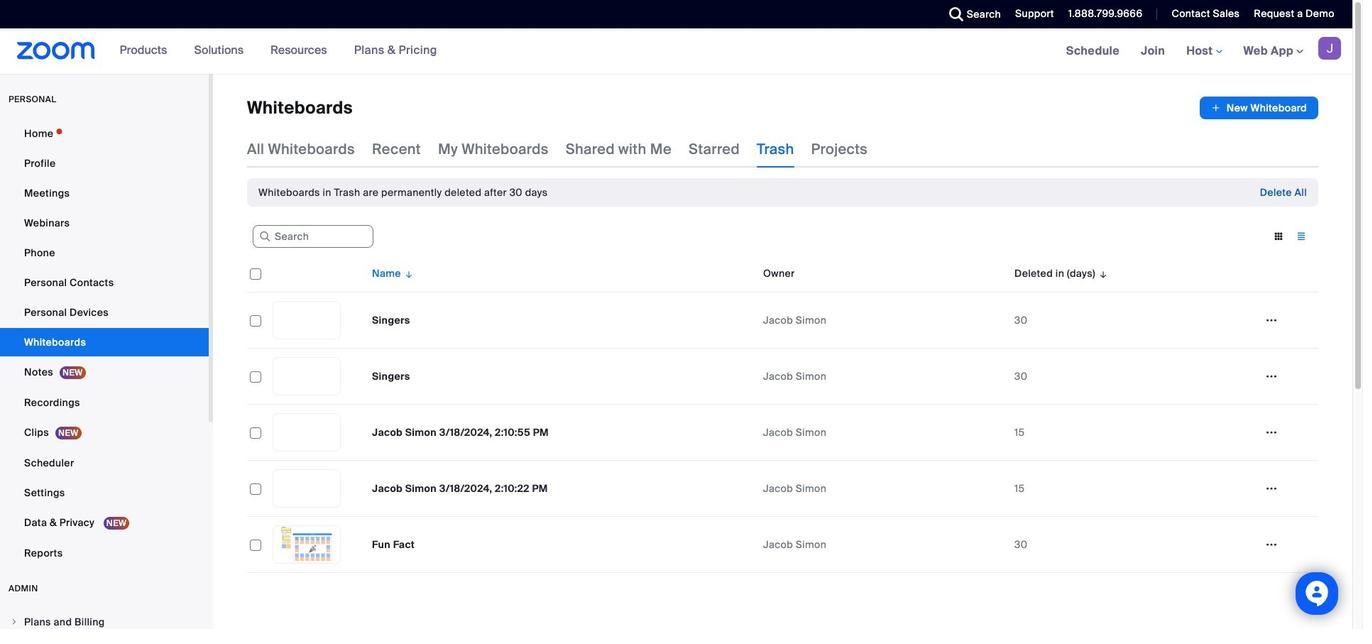Task type: vqa. For each thing, say whether or not it's contained in the screenshot.
best-
no



Task type: describe. For each thing, give the bounding box(es) containing it.
0 vertical spatial application
[[1200, 97, 1319, 119]]

thumbnail of jacob simon 3/18/2024, 2:10:22 pm image
[[273, 470, 340, 507]]

product information navigation
[[109, 28, 448, 74]]

1 thumbnail of singers image from the top
[[273, 302, 340, 339]]

arrow down image
[[1096, 265, 1109, 282]]

fun fact element
[[372, 538, 415, 551]]

add image
[[1211, 101, 1221, 115]]

right image
[[10, 618, 18, 626]]

jacob simon 3/18/2024, 2:10:22 pm element
[[372, 482, 548, 495]]

zoom logo image
[[17, 42, 95, 60]]



Task type: locate. For each thing, give the bounding box(es) containing it.
application
[[1200, 97, 1319, 119], [247, 255, 1329, 584]]

thumbnail of jacob simon 3/18/2024, 2:10:55 pm image
[[273, 414, 340, 451]]

singers element for 1st thumbnail of singers from the top
[[372, 314, 410, 327]]

profile picture image
[[1319, 37, 1341, 60]]

thumbnail of singers image
[[273, 302, 340, 339], [273, 358, 340, 395]]

singers element for second thumbnail of singers from the top of the the bottommost application
[[372, 370, 410, 383]]

jacob simon 3/18/2024, 2:10:55 pm element
[[372, 426, 549, 439]]

2 thumbnail of singers image from the top
[[273, 358, 340, 395]]

grid mode, not selected image
[[1268, 230, 1290, 243]]

alert
[[258, 185, 548, 200]]

thumbnail of fun fact image
[[273, 526, 340, 563]]

1 vertical spatial thumbnail of singers image
[[273, 358, 340, 395]]

0 vertical spatial thumbnail of singers image
[[273, 302, 340, 339]]

banner
[[0, 28, 1353, 75]]

meetings navigation
[[1056, 28, 1353, 75]]

0 vertical spatial singers element
[[372, 314, 410, 327]]

1 vertical spatial application
[[247, 255, 1329, 584]]

1 vertical spatial singers element
[[372, 370, 410, 383]]

singers element
[[372, 314, 410, 327], [372, 370, 410, 383]]

2 singers element from the top
[[372, 370, 410, 383]]

1 singers element from the top
[[372, 314, 410, 327]]

menu item
[[0, 609, 209, 629]]

list mode, selected image
[[1290, 230, 1313, 243]]

Search text field
[[253, 225, 374, 248]]

arrow down image
[[401, 265, 414, 282]]

tabs of all whiteboard page tab list
[[247, 131, 868, 168]]

personal menu menu
[[0, 119, 209, 569]]



